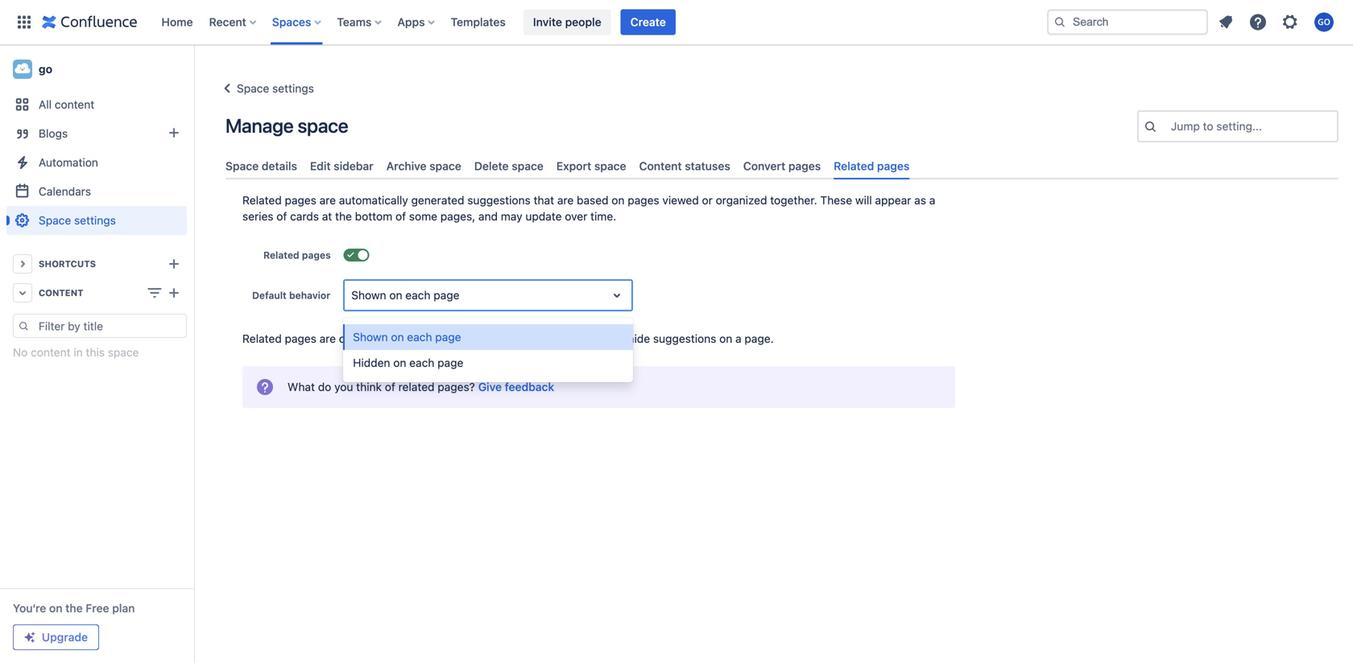 Task type: vqa. For each thing, say whether or not it's contained in the screenshot.
UNSTAR THIS SPACE icon
no



Task type: locate. For each thing, give the bounding box(es) containing it.
0 horizontal spatial this
[[86, 346, 105, 359]]

settings up manage space
[[272, 82, 314, 95]]

0 horizontal spatial suggestions
[[468, 194, 531, 207]]

shown up for
[[351, 289, 386, 302]]

1 vertical spatial settings
[[74, 214, 116, 227]]

a left page.
[[736, 333, 742, 346]]

templates link
[[446, 9, 511, 35]]

the left free
[[65, 602, 83, 616]]

invite
[[533, 15, 562, 29]]

page
[[434, 289, 460, 302], [435, 331, 461, 344], [438, 357, 464, 370]]

1 vertical spatial each
[[407, 331, 432, 344]]

settings
[[272, 82, 314, 95], [74, 214, 116, 227]]

sidebar
[[334, 160, 374, 173]]

on inside space element
[[49, 602, 62, 616]]

search image
[[1054, 16, 1067, 29]]

related down default
[[243, 333, 282, 346]]

space,
[[395, 333, 429, 346]]

calendars
[[39, 185, 91, 198]]

for
[[355, 333, 370, 346]]

confluence image
[[42, 12, 137, 32], [42, 12, 137, 32]]

content statuses link
[[633, 153, 737, 180]]

organized
[[716, 194, 767, 207]]

space settings link
[[218, 79, 314, 98], [6, 206, 187, 235]]

0 vertical spatial a
[[930, 194, 936, 207]]

content left in
[[31, 346, 71, 359]]

hide
[[628, 333, 650, 346]]

space down the calendars
[[39, 214, 71, 227]]

home
[[162, 15, 193, 29]]

content for all
[[55, 98, 95, 111]]

edit sidebar
[[310, 160, 374, 173]]

some
[[409, 210, 438, 223]]

as
[[915, 194, 927, 207]]

0 horizontal spatial content
[[39, 288, 83, 299]]

the
[[335, 210, 352, 223], [65, 602, 83, 616]]

a right as
[[930, 194, 936, 207]]

0 horizontal spatial a
[[736, 333, 742, 346]]

suggestions right hide
[[653, 333, 717, 346]]

convert pages link
[[737, 153, 828, 180]]

0 vertical spatial settings
[[272, 82, 314, 95]]

shown on each page
[[351, 289, 460, 302], [353, 331, 461, 344]]

related pages inside tab list
[[834, 160, 910, 173]]

related inside related pages link
[[834, 160, 874, 173]]

0 vertical spatial the
[[335, 210, 352, 223]]

space inside space element
[[39, 214, 71, 227]]

jump
[[1171, 120, 1200, 133]]

open image
[[608, 286, 627, 306]]

banner
[[0, 0, 1354, 45]]

each
[[406, 289, 431, 302], [407, 331, 432, 344], [409, 357, 435, 370]]

spaces
[[272, 15, 311, 29]]

on right you're
[[49, 602, 62, 616]]

help icon image
[[1249, 12, 1268, 32]]

content button
[[6, 279, 187, 308]]

of right think
[[385, 381, 395, 394]]

update
[[526, 210, 562, 223]]

on up time.
[[612, 194, 625, 207]]

setting...
[[1217, 120, 1262, 133]]

each up space, at left bottom
[[406, 289, 431, 302]]

content inside dropdown button
[[39, 288, 83, 299]]

space settings link up manage
[[218, 79, 314, 98]]

tab list containing space details
[[219, 153, 1345, 180]]

are left for
[[320, 333, 336, 346]]

1 horizontal spatial space settings link
[[218, 79, 314, 98]]

space for delete space
[[512, 160, 544, 173]]

space right delete
[[512, 160, 544, 173]]

no
[[13, 346, 28, 359]]

content down shortcuts
[[39, 288, 83, 299]]

1 horizontal spatial the
[[335, 210, 352, 223]]

edit
[[518, 333, 537, 346]]

1 vertical spatial content
[[39, 288, 83, 299]]

1 vertical spatial page
[[435, 331, 461, 344]]

related pages are on for this space, but anyone with edit permissions can hide suggestions on a page.
[[243, 333, 774, 346]]

you
[[334, 381, 353, 394]]

related pages up will
[[834, 160, 910, 173]]

each up what do you think of related pages? give feedback
[[409, 357, 435, 370]]

0 vertical spatial space settings link
[[218, 79, 314, 98]]

2 vertical spatial page
[[438, 357, 464, 370]]

1 vertical spatial related pages
[[263, 250, 331, 261]]

0 vertical spatial content
[[55, 98, 95, 111]]

may
[[501, 210, 523, 223]]

upgrade button
[[14, 626, 98, 650]]

suggestions
[[468, 194, 531, 207], [653, 333, 717, 346]]

the right at at left
[[335, 210, 352, 223]]

content
[[639, 160, 682, 173], [39, 288, 83, 299]]

space element
[[0, 45, 193, 664]]

related inside related pages are automatically generated suggestions that are based on pages viewed or organized together. these will appear as a series of cards at the bottom of some pages, and may update over time.
[[243, 194, 282, 207]]

settings inside space element
[[74, 214, 116, 227]]

1 vertical spatial shown on each page
[[353, 331, 461, 344]]

0 horizontal spatial the
[[65, 602, 83, 616]]

page right space, at left bottom
[[435, 331, 461, 344]]

notification icon image
[[1217, 12, 1236, 32]]

suggestions up and
[[468, 194, 531, 207]]

plan
[[112, 602, 135, 616]]

space for manage space
[[298, 114, 348, 137]]

space up "edit"
[[298, 114, 348, 137]]

0 vertical spatial suggestions
[[468, 194, 531, 207]]

calendars link
[[6, 177, 187, 206]]

cards
[[290, 210, 319, 223]]

are up at at left
[[320, 194, 336, 207]]

teams button
[[332, 9, 388, 35]]

related up will
[[834, 160, 874, 173]]

space
[[298, 114, 348, 137], [430, 160, 461, 173], [512, 160, 544, 173], [595, 160, 626, 173], [108, 346, 139, 359]]

pages down behavior
[[285, 333, 317, 346]]

content inside region
[[31, 346, 71, 359]]

give
[[478, 381, 502, 394]]

space right export
[[595, 160, 626, 173]]

content for content statuses
[[639, 160, 682, 173]]

on left for
[[339, 333, 352, 346]]

0 vertical spatial content
[[639, 160, 682, 173]]

on down space, at left bottom
[[393, 357, 406, 370]]

jump to setting...
[[1171, 120, 1262, 133]]

1 horizontal spatial suggestions
[[653, 333, 717, 346]]

1 horizontal spatial related pages
[[834, 160, 910, 173]]

content right all
[[55, 98, 95, 111]]

space down filter by title field
[[108, 346, 139, 359]]

1 vertical spatial space settings
[[39, 214, 116, 227]]

all content link
[[6, 90, 187, 119]]

this right in
[[86, 346, 105, 359]]

1 vertical spatial suggestions
[[653, 333, 717, 346]]

1 vertical spatial content
[[31, 346, 71, 359]]

space settings up manage space
[[237, 82, 314, 95]]

space left details
[[226, 160, 259, 173]]

manage space
[[226, 114, 348, 137]]

edit
[[310, 160, 331, 173]]

0 horizontal spatial space settings
[[39, 214, 116, 227]]

are for generated
[[320, 194, 336, 207]]

0 horizontal spatial related pages
[[263, 250, 331, 261]]

0 vertical spatial related pages
[[834, 160, 910, 173]]

related
[[834, 160, 874, 173], [243, 194, 282, 207], [263, 250, 299, 261], [243, 333, 282, 346]]

shown up hidden on the left bottom of page
[[353, 331, 388, 344]]

create a page image
[[164, 284, 184, 303]]

1 vertical spatial space settings link
[[6, 206, 187, 235]]

space up manage
[[237, 82, 269, 95]]

global element
[[10, 0, 1044, 45]]

statuses
[[685, 160, 731, 173]]

invite people
[[533, 15, 602, 29]]

page up but
[[434, 289, 460, 302]]

settings down calendars link
[[74, 214, 116, 227]]

together.
[[770, 194, 817, 207]]

1 horizontal spatial space settings
[[237, 82, 314, 95]]

a
[[930, 194, 936, 207], [736, 333, 742, 346]]

are up over
[[557, 194, 574, 207]]

of
[[277, 210, 287, 223], [396, 210, 406, 223], [385, 381, 395, 394]]

related up series
[[243, 194, 282, 207]]

shown on each page up space, at left bottom
[[351, 289, 460, 302]]

convert
[[743, 160, 786, 173]]

templates
[[451, 15, 506, 29]]

0 vertical spatial space settings
[[237, 82, 314, 95]]

pages up together. on the top right of page
[[789, 160, 821, 173]]

behavior
[[289, 290, 330, 301]]

content up viewed
[[639, 160, 682, 173]]

edit sidebar link
[[304, 153, 380, 180]]

0 horizontal spatial space settings link
[[6, 206, 187, 235]]

1 horizontal spatial a
[[930, 194, 936, 207]]

1 horizontal spatial content
[[639, 160, 682, 173]]

this right for
[[373, 333, 392, 346]]

0 horizontal spatial settings
[[74, 214, 116, 227]]

a inside related pages are automatically generated suggestions that are based on pages viewed or organized together. these will appear as a series of cards at the bottom of some pages, and may update over time.
[[930, 194, 936, 207]]

create a blog image
[[164, 123, 184, 143]]

1 vertical spatial space
[[226, 160, 259, 173]]

space up generated
[[430, 160, 461, 173]]

tab list
[[219, 153, 1345, 180]]

of left the cards
[[277, 210, 287, 223]]

pages up appear
[[877, 160, 910, 173]]

2 vertical spatial space
[[39, 214, 71, 227]]

export space
[[557, 160, 626, 173]]

page up pages?
[[438, 357, 464, 370]]

on
[[612, 194, 625, 207], [389, 289, 402, 302], [391, 331, 404, 344], [339, 333, 352, 346], [720, 333, 733, 346], [393, 357, 406, 370], [49, 602, 62, 616]]

1 vertical spatial the
[[65, 602, 83, 616]]

space settings link down the calendars
[[6, 206, 187, 235]]

export
[[557, 160, 592, 173]]

what
[[288, 381, 315, 394]]

shown on each page up hidden on each page
[[353, 331, 461, 344]]

generated
[[411, 194, 464, 207]]

each up hidden on each page
[[407, 331, 432, 344]]

based
[[577, 194, 609, 207]]

content inside tab list
[[639, 160, 682, 173]]

these
[[821, 194, 853, 207]]

space settings down the calendars
[[39, 214, 116, 227]]

of left some
[[396, 210, 406, 223]]

appear
[[875, 194, 912, 207]]

related pages down the cards
[[263, 250, 331, 261]]

space
[[237, 82, 269, 95], [226, 160, 259, 173], [39, 214, 71, 227]]

create link
[[621, 9, 676, 35]]

with
[[493, 333, 515, 346]]

appswitcher icon image
[[15, 12, 34, 32]]



Task type: describe. For each thing, give the bounding box(es) containing it.
Search field
[[1047, 9, 1209, 35]]

space for archive space
[[430, 160, 461, 173]]

the inside space element
[[65, 602, 83, 616]]

blogs
[[39, 127, 68, 140]]

spaces button
[[267, 9, 327, 35]]

think
[[356, 381, 382, 394]]

1 vertical spatial a
[[736, 333, 742, 346]]

0 vertical spatial page
[[434, 289, 460, 302]]

what do you think of related pages? give feedback
[[288, 381, 554, 394]]

space settings link inside space element
[[6, 206, 187, 235]]

0 horizontal spatial of
[[277, 210, 287, 223]]

or
[[702, 194, 713, 207]]

space for export space
[[595, 160, 626, 173]]

on inside related pages are automatically generated suggestions that are based on pages viewed or organized together. these will appear as a series of cards at the bottom of some pages, and may update over time.
[[612, 194, 625, 207]]

archive space link
[[380, 153, 468, 180]]

shortcuts
[[39, 259, 96, 270]]

can
[[606, 333, 625, 346]]

are for for
[[320, 333, 336, 346]]

apps button
[[393, 9, 441, 35]]

give feedback button
[[478, 380, 554, 396]]

1 vertical spatial shown
[[353, 331, 388, 344]]

you're on the free plan
[[13, 602, 135, 616]]

suggestions inside related pages are automatically generated suggestions that are based on pages viewed or organized together. these will appear as a series of cards at the bottom of some pages, and may update over time.
[[468, 194, 531, 207]]

series
[[243, 210, 274, 223]]

export space link
[[550, 153, 633, 180]]

1 horizontal spatial settings
[[272, 82, 314, 95]]

on up hidden on each page
[[391, 331, 404, 344]]

in
[[74, 346, 83, 359]]

archive space
[[386, 160, 461, 173]]

go link
[[6, 53, 187, 85]]

blogs link
[[6, 119, 187, 148]]

archive
[[386, 160, 427, 173]]

pages down at at left
[[302, 250, 331, 261]]

related pages are automatically generated suggestions that are based on pages viewed or organized together. these will appear as a series of cards at the bottom of some pages, and may update over time.
[[243, 194, 936, 223]]

delete space link
[[468, 153, 550, 180]]

all content
[[39, 98, 95, 111]]

pages,
[[441, 210, 476, 223]]

recent
[[209, 15, 246, 29]]

to
[[1203, 120, 1214, 133]]

delete
[[474, 160, 509, 173]]

Search settings text field
[[1171, 118, 1175, 135]]

create
[[631, 15, 666, 29]]

convert pages
[[743, 160, 821, 173]]

1 horizontal spatial this
[[373, 333, 392, 346]]

upgrade
[[42, 631, 88, 645]]

pages up the cards
[[285, 194, 317, 207]]

that
[[534, 194, 554, 207]]

over
[[565, 210, 588, 223]]

recent button
[[204, 9, 263, 35]]

bottom
[[355, 210, 393, 223]]

1 horizontal spatial of
[[385, 381, 395, 394]]

hidden on each page
[[353, 357, 464, 370]]

content for content
[[39, 288, 83, 299]]

banner containing home
[[0, 0, 1354, 45]]

people
[[565, 15, 602, 29]]

change view image
[[145, 284, 164, 303]]

automation link
[[6, 148, 187, 177]]

space details
[[226, 160, 297, 173]]

related pages link
[[828, 153, 916, 180]]

page.
[[745, 333, 774, 346]]

and
[[479, 210, 498, 223]]

related up default behavior
[[263, 250, 299, 261]]

all
[[39, 98, 52, 111]]

space details link
[[219, 153, 304, 180]]

0 vertical spatial space
[[237, 82, 269, 95]]

pages?
[[438, 381, 475, 394]]

2 horizontal spatial of
[[396, 210, 406, 223]]

manage
[[226, 114, 294, 137]]

pages left viewed
[[628, 194, 660, 207]]

space settings inside space element
[[39, 214, 116, 227]]

feedback
[[505, 381, 554, 394]]

on left page.
[[720, 333, 733, 346]]

the inside related pages are automatically generated suggestions that are based on pages viewed or organized together. these will appear as a series of cards at the bottom of some pages, and may update over time.
[[335, 210, 352, 223]]

but
[[432, 333, 449, 346]]

details
[[262, 160, 297, 173]]

add shortcut image
[[164, 255, 184, 274]]

related
[[399, 381, 435, 394]]

settings icon image
[[1281, 12, 1300, 32]]

default
[[252, 290, 287, 301]]

space inside space details link
[[226, 160, 259, 173]]

at
[[322, 210, 332, 223]]

0 vertical spatial shown
[[351, 289, 386, 302]]

you're
[[13, 602, 46, 616]]

this inside content region
[[86, 346, 105, 359]]

content for no
[[31, 346, 71, 359]]

teams
[[337, 15, 372, 29]]

hidden
[[353, 357, 390, 370]]

delete space
[[474, 160, 544, 173]]

permissions
[[540, 333, 603, 346]]

no content in this space
[[13, 346, 139, 359]]

0 vertical spatial each
[[406, 289, 431, 302]]

anyone
[[452, 333, 490, 346]]

space inside content region
[[108, 346, 139, 359]]

on up space, at left bottom
[[389, 289, 402, 302]]

automatically
[[339, 194, 408, 207]]

will
[[856, 194, 872, 207]]

home link
[[157, 9, 198, 35]]

2 vertical spatial each
[[409, 357, 435, 370]]

time.
[[591, 210, 617, 223]]

apps
[[398, 15, 425, 29]]

Filter by title field
[[34, 315, 186, 338]]

your profile and preferences image
[[1315, 12, 1334, 32]]

viewed
[[663, 194, 699, 207]]

collapse sidebar image
[[176, 53, 211, 85]]

content region
[[6, 314, 187, 361]]

free
[[86, 602, 109, 616]]

premium image
[[23, 632, 36, 645]]

do
[[318, 381, 331, 394]]

default behavior
[[252, 290, 330, 301]]

0 vertical spatial shown on each page
[[351, 289, 460, 302]]



